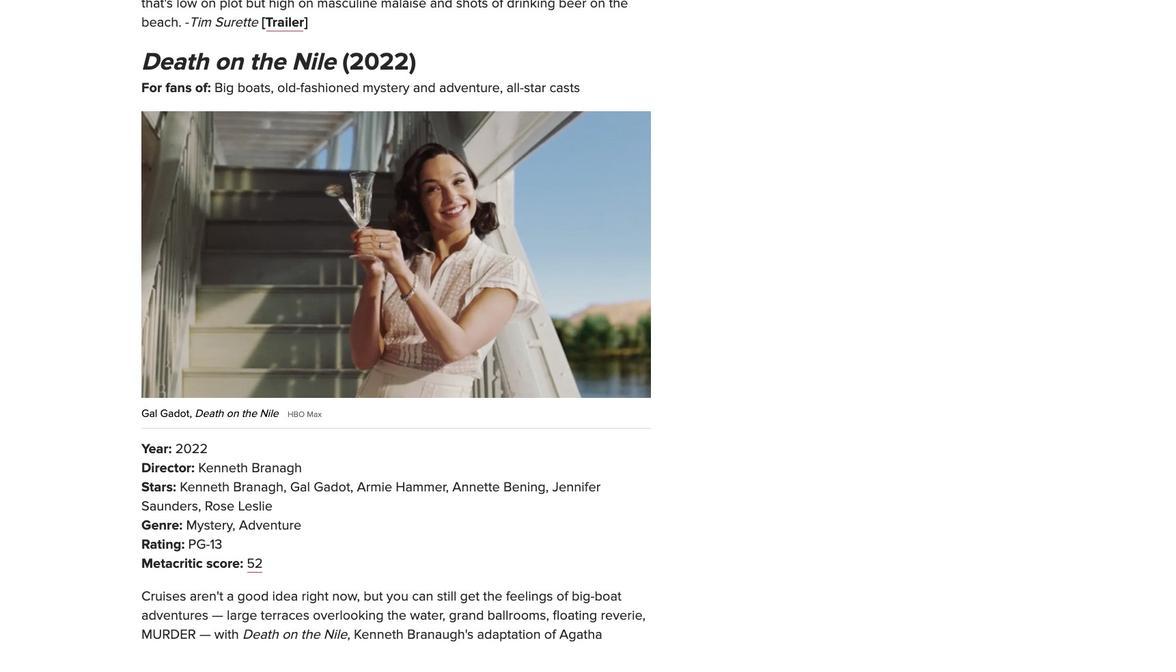 Task type: vqa. For each thing, say whether or not it's contained in the screenshot.
THE ADVERTISEMENT "element"
no



Task type: locate. For each thing, give the bounding box(es) containing it.
the
[[250, 47, 286, 77], [242, 407, 257, 421], [483, 589, 503, 605], [387, 608, 407, 624], [301, 627, 320, 644]]

of left big-
[[557, 589, 568, 605]]

with down adaptation
[[509, 646, 533, 648]]

,
[[347, 627, 350, 644]]

2 vertical spatial death
[[243, 627, 279, 644]]

— up famous at the bottom left of the page
[[200, 627, 211, 644]]

nile left hbo
[[260, 407, 279, 421]]

0 vertical spatial gadot,
[[160, 407, 192, 421]]

trailer link
[[266, 15, 304, 31]]

nile
[[292, 47, 336, 77], [260, 407, 279, 421], [324, 627, 347, 644]]

death up fans
[[141, 47, 209, 77]]

kenneth
[[198, 460, 248, 477], [180, 480, 230, 496], [354, 627, 404, 644]]

0 horizontal spatial gal
[[141, 407, 157, 421]]

branagh,
[[233, 480, 287, 496]]

on up novel.
[[282, 627, 298, 644]]

who's
[[547, 646, 581, 648]]

nile up the
[[324, 627, 347, 644]]

the right get
[[483, 589, 503, 605]]

jennifer
[[553, 480, 601, 496]]

score:
[[206, 556, 243, 572]]

1 vertical spatial with
[[509, 646, 533, 648]]

0 vertical spatial gal
[[141, 407, 157, 421]]

of up who's on the bottom
[[545, 627, 556, 644]]

0 vertical spatial on
[[215, 47, 243, 77]]

]
[[304, 15, 308, 31]]

with
[[214, 627, 239, 644], [509, 646, 533, 648]]

0 horizontal spatial of
[[545, 627, 556, 644]]

1 vertical spatial on
[[227, 407, 239, 421]]

a up large at the bottom left of page
[[227, 589, 234, 605]]

gal down branagh
[[290, 480, 310, 496]]

gal up year:
[[141, 407, 157, 421]]

, kenneth branaugh's adaptation of agatha christie's famous 1937 novel. the mystery film is a whodunnit with a who's who cast
[[141, 627, 645, 648]]

but
[[364, 589, 383, 605]]

with inside cruises aren't a good idea right now, but you can still get the feelings of big-boat adventures — large terraces overlooking the water, grand ballrooms, floating reverie, murder — with
[[214, 627, 239, 644]]

rating:
[[141, 537, 185, 553]]

aren't
[[190, 589, 223, 605]]

gadot, left armie
[[314, 480, 354, 496]]

on for death on the nile (2022) for fans of: big boats, old-fashioned mystery and adventure, all-star casts
[[215, 47, 243, 77]]

—
[[212, 608, 223, 624], [200, 627, 211, 644]]

now,
[[332, 589, 360, 605]]

of inside , kenneth branaugh's adaptation of agatha christie's famous 1937 novel. the mystery film is a whodunnit with a who's who cast
[[545, 627, 556, 644]]

a inside cruises aren't a good idea right now, but you can still get the feelings of big-boat adventures — large terraces overlooking the water, grand ballrooms, floating reverie, murder — with
[[227, 589, 234, 605]]

on for death on the nile
[[282, 627, 298, 644]]

mystery down (2022)
[[363, 80, 410, 97]]

death
[[141, 47, 209, 77], [195, 407, 224, 421], [243, 627, 279, 644]]

for
[[141, 80, 162, 97]]

kenneth branagh, gal gadot, armie hammer, annette bening, jennifer saunders, rose leslie genre: mystery, adventure rating: pg-13 metacritic score: 52
[[141, 480, 601, 572]]

1 vertical spatial gal
[[290, 480, 310, 496]]

0 vertical spatial kenneth
[[198, 460, 248, 477]]

1 vertical spatial mystery
[[343, 646, 390, 648]]

1 horizontal spatial —
[[212, 608, 223, 624]]

tim surette [ trailer ]
[[189, 15, 308, 31]]

who
[[585, 646, 610, 648]]

1 horizontal spatial gadot,
[[314, 480, 354, 496]]

nile inside 'death on the nile (2022) for fans of: big boats, old-fashioned mystery and adventure, all-star casts'
[[292, 47, 336, 77]]

right
[[302, 589, 329, 605]]

0 vertical spatial death
[[141, 47, 209, 77]]

cruises aren't a good idea right now, but you can still get the feelings of big-boat adventures — large terraces overlooking the water, grand ballrooms, floating reverie, murder — with
[[141, 589, 646, 644]]

ballrooms,
[[488, 608, 550, 624]]

grand
[[449, 608, 484, 624]]

mystery down the ,
[[343, 646, 390, 648]]

gadot,
[[160, 407, 192, 421], [314, 480, 354, 496]]

star
[[524, 80, 546, 97]]

can
[[412, 589, 434, 605]]

on up year: 2022 director: kenneth branagh stars:
[[227, 407, 239, 421]]

1 horizontal spatial gal
[[290, 480, 310, 496]]

52 link
[[247, 556, 263, 572]]

1 vertical spatial —
[[200, 627, 211, 644]]

floating
[[553, 608, 597, 624]]

0 vertical spatial —
[[212, 608, 223, 624]]

kenneth down 2022
[[198, 460, 248, 477]]

0 horizontal spatial with
[[214, 627, 239, 644]]

2 vertical spatial on
[[282, 627, 298, 644]]

[
[[262, 15, 266, 31]]

year: 2022 director: kenneth branagh stars:
[[141, 441, 302, 496]]

on
[[215, 47, 243, 77], [227, 407, 239, 421], [282, 627, 298, 644]]

a
[[227, 589, 234, 605], [431, 646, 439, 648], [537, 646, 544, 648]]

reverie,
[[601, 608, 646, 624]]

2022
[[175, 441, 208, 458]]

of
[[557, 589, 568, 605], [545, 627, 556, 644]]

bening,
[[504, 480, 549, 496]]

nile up fashioned
[[292, 47, 336, 77]]

mystery inside , kenneth branaugh's adaptation of agatha christie's famous 1937 novel. the mystery film is a whodunnit with a who's who cast
[[343, 646, 390, 648]]

— down aren't
[[212, 608, 223, 624]]

1 horizontal spatial of
[[557, 589, 568, 605]]

gal gadot, death on the nile
[[141, 407, 279, 421]]

a left who's on the bottom
[[537, 646, 544, 648]]

0 vertical spatial mystery
[[363, 80, 410, 97]]

christie's
[[141, 646, 196, 648]]

the up boats, at the top left of page
[[250, 47, 286, 77]]

on up big
[[215, 47, 243, 77]]

1 vertical spatial gadot,
[[314, 480, 354, 496]]

1 vertical spatial kenneth
[[180, 480, 230, 496]]

death on the nile link
[[141, 47, 336, 77]]

large
[[227, 608, 257, 624]]

death inside 'death on the nile (2022) for fans of: big boats, old-fashioned mystery and adventure, all-star casts'
[[141, 47, 209, 77]]

with inside , kenneth branaugh's adaptation of agatha christie's famous 1937 novel. the mystery film is a whodunnit with a who's who cast
[[509, 646, 533, 648]]

is
[[418, 646, 428, 648]]

kenneth up rose in the bottom of the page
[[180, 480, 230, 496]]

leslie
[[238, 499, 273, 515]]

a right the is
[[431, 646, 439, 648]]

1937
[[246, 646, 274, 648]]

mystery
[[363, 80, 410, 97], [343, 646, 390, 648]]

0 horizontal spatial a
[[227, 589, 234, 605]]

kenneth up film
[[354, 627, 404, 644]]

1 horizontal spatial with
[[509, 646, 533, 648]]

2 vertical spatial nile
[[324, 627, 347, 644]]

0 vertical spatial nile
[[292, 47, 336, 77]]

the down you on the bottom of page
[[387, 608, 407, 624]]

1 vertical spatial of
[[545, 627, 556, 644]]

boat
[[595, 589, 622, 605]]

gal
[[141, 407, 157, 421], [290, 480, 310, 496]]

old-
[[277, 80, 300, 97]]

0 horizontal spatial —
[[200, 627, 211, 644]]

adventures
[[141, 608, 209, 624]]

with up famous at the bottom left of the page
[[214, 627, 239, 644]]

on inside 'death on the nile (2022) for fans of: big boats, old-fashioned mystery and adventure, all-star casts'
[[215, 47, 243, 77]]

gadot, up 2022
[[160, 407, 192, 421]]

death up 2022
[[195, 407, 224, 421]]

fans
[[166, 80, 192, 97]]

famous
[[199, 646, 243, 648]]

0 vertical spatial with
[[214, 627, 239, 644]]

hbo max
[[288, 410, 322, 419]]

nile for death on the nile (2022) for fans of: big boats, old-fashioned mystery and adventure, all-star casts
[[292, 47, 336, 77]]

2 vertical spatial kenneth
[[354, 627, 404, 644]]

surette
[[215, 15, 258, 31]]

0 vertical spatial of
[[557, 589, 568, 605]]

fashioned
[[300, 80, 359, 97]]

year:
[[141, 441, 172, 458]]

0 horizontal spatial gadot,
[[160, 407, 192, 421]]

death for death on the nile
[[243, 627, 279, 644]]

pg-
[[188, 537, 210, 553]]

death up 1937
[[243, 627, 279, 644]]



Task type: describe. For each thing, give the bounding box(es) containing it.
terraces
[[261, 608, 310, 624]]

branagh
[[252, 460, 302, 477]]

adventure
[[239, 518, 302, 534]]

the
[[317, 646, 340, 648]]

annette
[[453, 480, 500, 496]]

all-
[[507, 80, 524, 97]]

idea
[[272, 589, 298, 605]]

still
[[437, 589, 457, 605]]

death on the nile
[[243, 627, 347, 644]]

feelings
[[506, 589, 553, 605]]

2 horizontal spatial a
[[537, 646, 544, 648]]

the inside 'death on the nile (2022) for fans of: big boats, old-fashioned mystery and adventure, all-star casts'
[[250, 47, 286, 77]]

of inside cruises aren't a good idea right now, but you can still get the feelings of big-boat adventures — large terraces overlooking the water, grand ballrooms, floating reverie, murder — with
[[557, 589, 568, 605]]

mystery inside 'death on the nile (2022) for fans of: big boats, old-fashioned mystery and adventure, all-star casts'
[[363, 80, 410, 97]]

saunders,
[[141, 499, 201, 515]]

mystery,
[[186, 518, 236, 534]]

adventure,
[[439, 80, 503, 97]]

1 horizontal spatial a
[[431, 646, 439, 648]]

casts
[[550, 80, 580, 97]]

armie
[[357, 480, 392, 496]]

rose
[[205, 499, 235, 515]]

kenneth inside kenneth branagh, gal gadot, armie hammer, annette bening, jennifer saunders, rose leslie genre: mystery, adventure rating: pg-13 metacritic score: 52
[[180, 480, 230, 496]]

kenneth inside year: 2022 director: kenneth branagh stars:
[[198, 460, 248, 477]]

gal gadot, death on the nile image
[[141, 112, 651, 398]]

novel.
[[277, 646, 313, 648]]

(2022)
[[342, 47, 416, 77]]

big-
[[572, 589, 595, 605]]

death on the nile (2022) for fans of: big boats, old-fashioned mystery and adventure, all-star casts
[[141, 47, 580, 97]]

the left hbo
[[242, 407, 257, 421]]

nile for death on the nile
[[324, 627, 347, 644]]

death for death on the nile (2022) for fans of: big boats, old-fashioned mystery and adventure, all-star casts
[[141, 47, 209, 77]]

gadot, inside kenneth branagh, gal gadot, armie hammer, annette bening, jennifer saunders, rose leslie genre: mystery, adventure rating: pg-13 metacritic score: 52
[[314, 480, 354, 496]]

metacritic
[[141, 556, 203, 572]]

you
[[387, 589, 409, 605]]

of:
[[195, 80, 211, 97]]

hbo
[[288, 410, 305, 419]]

1 vertical spatial nile
[[260, 407, 279, 421]]

and
[[413, 80, 436, 97]]

adaptation
[[477, 627, 541, 644]]

stars:
[[141, 480, 176, 496]]

murder
[[141, 627, 196, 644]]

whodunnit
[[442, 646, 505, 648]]

1 vertical spatial death
[[195, 407, 224, 421]]

tim
[[189, 15, 211, 31]]

agatha
[[560, 627, 603, 644]]

overlooking
[[313, 608, 384, 624]]

director:
[[141, 460, 195, 477]]

good
[[238, 589, 269, 605]]

water,
[[410, 608, 446, 624]]

kenneth inside , kenneth branaugh's adaptation of agatha christie's famous 1937 novel. the mystery film is a whodunnit with a who's who cast
[[354, 627, 404, 644]]

gal inside kenneth branagh, gal gadot, armie hammer, annette bening, jennifer saunders, rose leslie genre: mystery, adventure rating: pg-13 metacritic score: 52
[[290, 480, 310, 496]]

big
[[215, 80, 234, 97]]

the up novel.
[[301, 627, 320, 644]]

boats,
[[238, 80, 274, 97]]

genre:
[[141, 518, 183, 534]]

52
[[247, 556, 263, 572]]

cruises
[[141, 589, 186, 605]]

hammer,
[[396, 480, 449, 496]]

get
[[460, 589, 480, 605]]

branaugh's
[[407, 627, 474, 644]]

film
[[394, 646, 415, 648]]

trailer
[[266, 15, 304, 31]]

max
[[307, 410, 322, 419]]

13
[[210, 537, 222, 553]]



